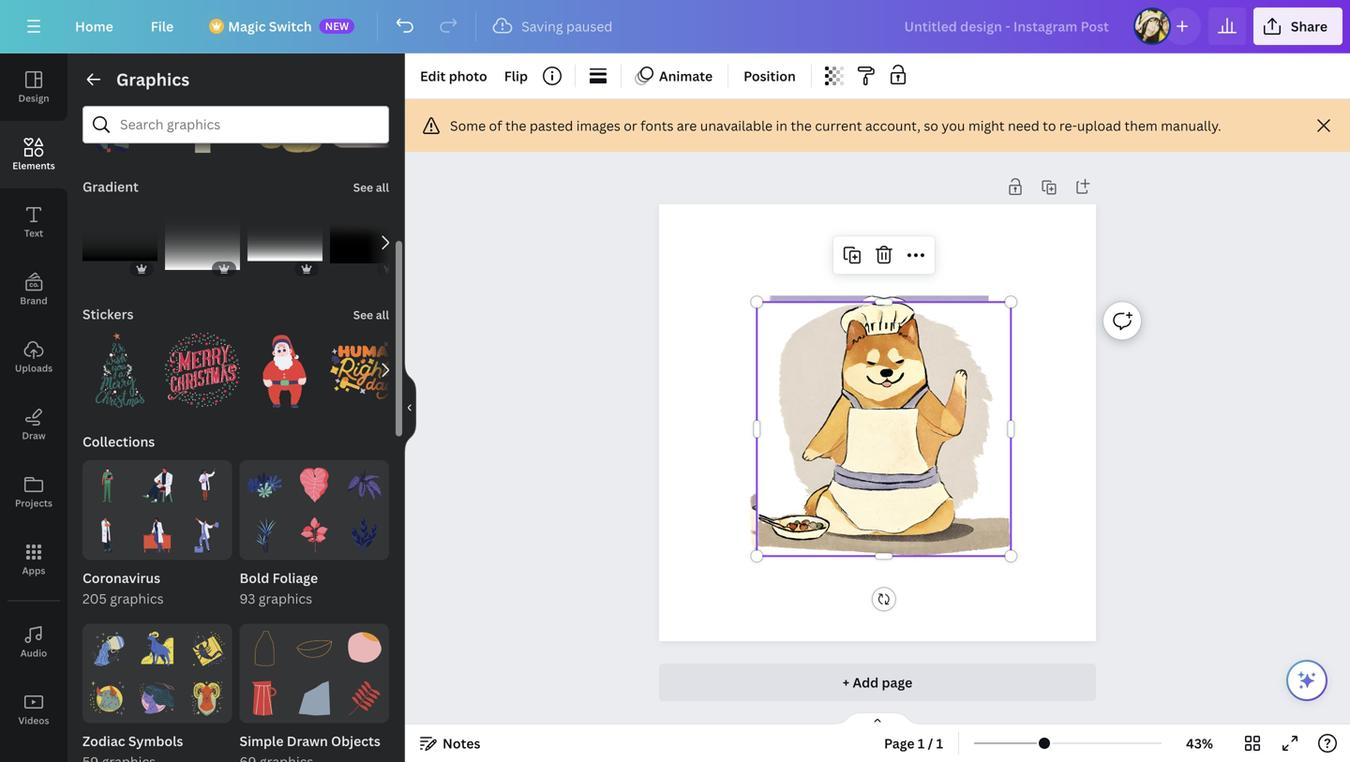 Task type: locate. For each thing, give the bounding box(es) containing it.
symbols
[[128, 733, 183, 751]]

orange vase line image
[[247, 632, 282, 667]]

see all for gradient
[[353, 180, 389, 195]]

see all down black gradient image
[[353, 307, 389, 323]]

0 vertical spatial see all
[[353, 180, 389, 195]]

stylized organic doctor image
[[140, 468, 175, 503], [190, 468, 225, 503], [90, 518, 125, 553]]

gradient
[[83, 178, 139, 196]]

stickers button
[[81, 295, 135, 333]]

videos
[[18, 715, 49, 727]]

flip button
[[497, 61, 536, 91]]

2 graphics from the left
[[259, 590, 313, 608]]

2 horizontal spatial stylized organic doctor image
[[190, 468, 225, 503]]

brand
[[20, 295, 48, 307]]

Search graphics search field
[[120, 107, 352, 143]]

foliage
[[273, 569, 318, 587]]

need
[[1008, 117, 1040, 135]]

recover together typography image
[[330, 78, 405, 153]]

grey shape illustration image
[[297, 682, 332, 716]]

1 graphics from the left
[[110, 590, 164, 608]]

stylized organic doctor image
[[90, 468, 125, 503], [140, 518, 175, 553], [190, 518, 225, 553]]

93
[[240, 590, 255, 608]]

1 horizontal spatial stylized organic doctor image
[[140, 518, 175, 553]]

transparent gradient vignette image
[[83, 205, 158, 280]]

design
[[18, 92, 49, 105]]

star sign virgo image
[[140, 682, 175, 716]]

see all button down black gradient image
[[352, 295, 391, 333]]

the right of
[[506, 117, 527, 135]]

2 see all from the top
[[353, 307, 389, 323]]

1 see all button from the top
[[352, 168, 391, 205]]

see up black gradient image
[[353, 180, 373, 195]]

1 the from the left
[[506, 117, 527, 135]]

edit photo button
[[413, 61, 495, 91]]

all down black gradient image
[[376, 307, 389, 323]]

videos button
[[0, 676, 68, 744]]

bold foliage 93 graphics
[[240, 569, 318, 608]]

orange bowl illustration image
[[297, 632, 332, 667]]

1 horizontal spatial 1
[[937, 735, 944, 753]]

0 horizontal spatial bold vector palms image
[[297, 518, 332, 553]]

see down black gradient image
[[353, 307, 373, 323]]

1 vertical spatial see all button
[[352, 295, 391, 333]]

objects
[[331, 733, 381, 751]]

all
[[376, 180, 389, 195], [376, 307, 389, 323]]

see
[[353, 180, 373, 195], [353, 307, 373, 323]]

page
[[885, 735, 915, 753]]

see all
[[353, 180, 389, 195], [353, 307, 389, 323]]

share button
[[1254, 8, 1343, 45]]

page
[[882, 674, 913, 692]]

star sign aries image right star sign virgo icon
[[190, 682, 225, 716]]

1 vertical spatial all
[[376, 307, 389, 323]]

all for gradient
[[376, 180, 389, 195]]

see all button down recover together typography image
[[352, 168, 391, 205]]

0 horizontal spatial graphics
[[110, 590, 164, 608]]

of
[[489, 117, 502, 135]]

0 horizontal spatial 1
[[918, 735, 925, 753]]

bold vector palms image
[[347, 468, 382, 503], [297, 518, 332, 553]]

share
[[1292, 17, 1328, 35]]

1 horizontal spatial the
[[791, 117, 812, 135]]

all up black gradient image
[[376, 180, 389, 195]]

them
[[1125, 117, 1158, 135]]

zodiac
[[83, 733, 125, 751]]

bold
[[240, 569, 269, 587]]

1 see from the top
[[353, 180, 373, 195]]

2 horizontal spatial stylized organic doctor image
[[190, 518, 225, 553]]

205
[[83, 590, 107, 608]]

position
[[744, 67, 796, 85]]

file
[[151, 17, 174, 35]]

2 all from the top
[[376, 307, 389, 323]]

transparent white gradient image
[[248, 205, 323, 280]]

0 vertical spatial see all button
[[352, 168, 391, 205]]

bold vector palms image
[[247, 468, 282, 503], [297, 468, 332, 503], [247, 518, 282, 553], [347, 518, 382, 553]]

coronavirus 205 graphics
[[83, 569, 164, 608]]

1 vertical spatial see all
[[353, 307, 389, 323]]

home
[[75, 17, 113, 35]]

0 horizontal spatial stylized organic doctor image
[[90, 468, 125, 503]]

animate
[[659, 67, 713, 85]]

1 vertical spatial see
[[353, 307, 373, 323]]

graphics down foliage
[[259, 590, 313, 608]]

1 horizontal spatial stylized organic doctor image
[[140, 468, 175, 503]]

1 right /
[[937, 735, 944, 753]]

all for stickers
[[376, 307, 389, 323]]

1 vertical spatial star sign aries image
[[190, 682, 225, 716]]

1 see all from the top
[[353, 180, 389, 195]]

uploads button
[[0, 324, 68, 391]]

file button
[[136, 8, 189, 45]]

loose doodle social advocacy image
[[248, 78, 323, 153]]

1 left /
[[918, 735, 925, 753]]

stickers
[[83, 305, 134, 323]]

animate button
[[629, 61, 721, 91]]

2 see from the top
[[353, 307, 373, 323]]

manually.
[[1161, 117, 1222, 135]]

re-
[[1060, 117, 1078, 135]]

see all up black gradient image
[[353, 180, 389, 195]]

audio button
[[0, 609, 68, 676]]

star sign scorpio image
[[190, 632, 225, 667]]

apps
[[22, 565, 45, 577]]

1
[[918, 735, 925, 753], [937, 735, 944, 753]]

graphics down coronavirus
[[110, 590, 164, 608]]

side panel tab list
[[0, 53, 68, 763]]

saving paused status
[[484, 15, 622, 38]]

graphics
[[110, 590, 164, 608], [259, 590, 313, 608]]

1 vertical spatial bold vector palms image
[[297, 518, 332, 553]]

projects
[[15, 497, 53, 510]]

the right in
[[791, 117, 812, 135]]

personified playful handicapped man with flowers image
[[83, 78, 158, 153]]

0 vertical spatial all
[[376, 180, 389, 195]]

some
[[450, 117, 486, 135]]

1 all from the top
[[376, 180, 389, 195]]

unavailable
[[700, 117, 773, 135]]

group
[[83, 78, 158, 153], [165, 78, 240, 153], [248, 78, 323, 153], [330, 78, 405, 153], [165, 194, 240, 280], [83, 205, 158, 280], [248, 205, 323, 280], [330, 205, 405, 280], [165, 322, 240, 408], [83, 333, 158, 408], [248, 333, 323, 408], [330, 333, 405, 408]]

star sign aries image right the star sign aquarius image
[[140, 632, 175, 667]]

saving
[[522, 17, 563, 35]]

projects button
[[0, 459, 68, 526]]

hide image
[[404, 363, 417, 453]]

black gradient image
[[330, 205, 405, 280]]

star sign aries image
[[140, 632, 175, 667], [190, 682, 225, 716]]

gradient that fades to transparency white image
[[165, 205, 240, 280]]

new
[[325, 19, 349, 33]]

the
[[506, 117, 527, 135], [791, 117, 812, 135]]

/
[[928, 735, 934, 753]]

simple drawn objects
[[240, 733, 381, 751]]

collections
[[83, 433, 155, 451]]

paused
[[567, 17, 613, 35]]

0 vertical spatial star sign aries image
[[140, 632, 175, 667]]

design button
[[0, 53, 68, 121]]

+ add page button
[[659, 664, 1097, 702]]

1 horizontal spatial graphics
[[259, 590, 313, 608]]

0 horizontal spatial the
[[506, 117, 527, 135]]

0 vertical spatial see
[[353, 180, 373, 195]]

you
[[942, 117, 966, 135]]

0 vertical spatial bold vector palms image
[[347, 468, 382, 503]]

flip
[[504, 67, 528, 85]]

2 see all button from the top
[[352, 295, 391, 333]]



Task type: vqa. For each thing, say whether or not it's contained in the screenshot.
"posts" within Social Media Design scroll-stopping posts with 100M+ images, graphics, videos and audio tracks in Canva's content library.
no



Task type: describe. For each thing, give the bounding box(es) containing it.
notes
[[443, 735, 481, 753]]

pasted
[[530, 117, 573, 135]]

current
[[815, 117, 863, 135]]

star sign taurus image
[[90, 682, 125, 716]]

position button
[[736, 61, 804, 91]]

see all button for gradient
[[352, 168, 391, 205]]

red leaf illustration image
[[347, 682, 382, 716]]

text button
[[0, 189, 68, 256]]

elements
[[12, 159, 55, 172]]

see all for stickers
[[353, 307, 389, 323]]

text
[[24, 227, 43, 240]]

0 horizontal spatial stylized organic doctor image
[[90, 518, 125, 553]]

notes button
[[413, 729, 488, 759]]

audio
[[20, 647, 47, 660]]

pink and orange circle illustration image
[[347, 632, 382, 667]]

some of the pasted images or fonts are unavailable in the current account, so you might need to re-upload them manually.
[[450, 117, 1222, 135]]

1 horizontal spatial star sign aries image
[[190, 682, 225, 716]]

to
[[1043, 117, 1057, 135]]

images
[[577, 117, 621, 135]]

0 horizontal spatial star sign aries image
[[140, 632, 175, 667]]

graphics inside the bold foliage 93 graphics
[[259, 590, 313, 608]]

simple drawn objects button
[[240, 731, 389, 752]]

fonts
[[641, 117, 674, 135]]

43%
[[1187, 735, 1214, 753]]

brand button
[[0, 256, 68, 324]]

2 the from the left
[[791, 117, 812, 135]]

saving paused
[[522, 17, 613, 35]]

see for stickers
[[353, 307, 373, 323]]

simple
[[240, 733, 284, 751]]

magic switch
[[228, 17, 312, 35]]

canva assistant image
[[1296, 670, 1319, 692]]

edit photo
[[420, 67, 488, 85]]

switch
[[269, 17, 312, 35]]

or
[[624, 117, 638, 135]]

uploads
[[15, 362, 53, 375]]

in
[[776, 117, 788, 135]]

see for gradient
[[353, 180, 373, 195]]

gold foil geometric christmas tree image
[[165, 78, 240, 153]]

magic
[[228, 17, 266, 35]]

graphics
[[116, 68, 190, 91]]

1 1 from the left
[[918, 735, 925, 753]]

zodiac symbols button
[[83, 731, 232, 752]]

drawn
[[287, 733, 328, 751]]

see all button for stickers
[[352, 295, 391, 333]]

page 1 / 1
[[885, 735, 944, 753]]

are
[[677, 117, 697, 135]]

gradient button
[[81, 168, 140, 205]]

apps button
[[0, 526, 68, 594]]

graphics inside coronavirus 205 graphics
[[110, 590, 164, 608]]

+
[[843, 674, 850, 692]]

draw button
[[0, 391, 68, 459]]

edit
[[420, 67, 446, 85]]

2 1 from the left
[[937, 735, 944, 753]]

upload
[[1078, 117, 1122, 135]]

+ add page
[[843, 674, 913, 692]]

coronavirus
[[83, 569, 160, 587]]

main menu bar
[[0, 0, 1351, 53]]

might
[[969, 117, 1005, 135]]

coronavirus button
[[83, 568, 232, 588]]

43% button
[[1170, 729, 1231, 759]]

elements button
[[0, 121, 68, 189]]

draw
[[22, 430, 46, 442]]

show pages image
[[833, 712, 923, 727]]

home link
[[60, 8, 128, 45]]

photo
[[449, 67, 488, 85]]

bold foliage button
[[240, 568, 389, 588]]

account,
[[866, 117, 921, 135]]

add
[[853, 674, 879, 692]]

zodiac symbols
[[83, 733, 183, 751]]

star sign aquarius image
[[90, 632, 125, 667]]

so
[[924, 117, 939, 135]]

Design title text field
[[890, 8, 1127, 45]]

red and cream pitcher illustration image
[[247, 682, 282, 716]]

1 horizontal spatial bold vector palms image
[[347, 468, 382, 503]]



